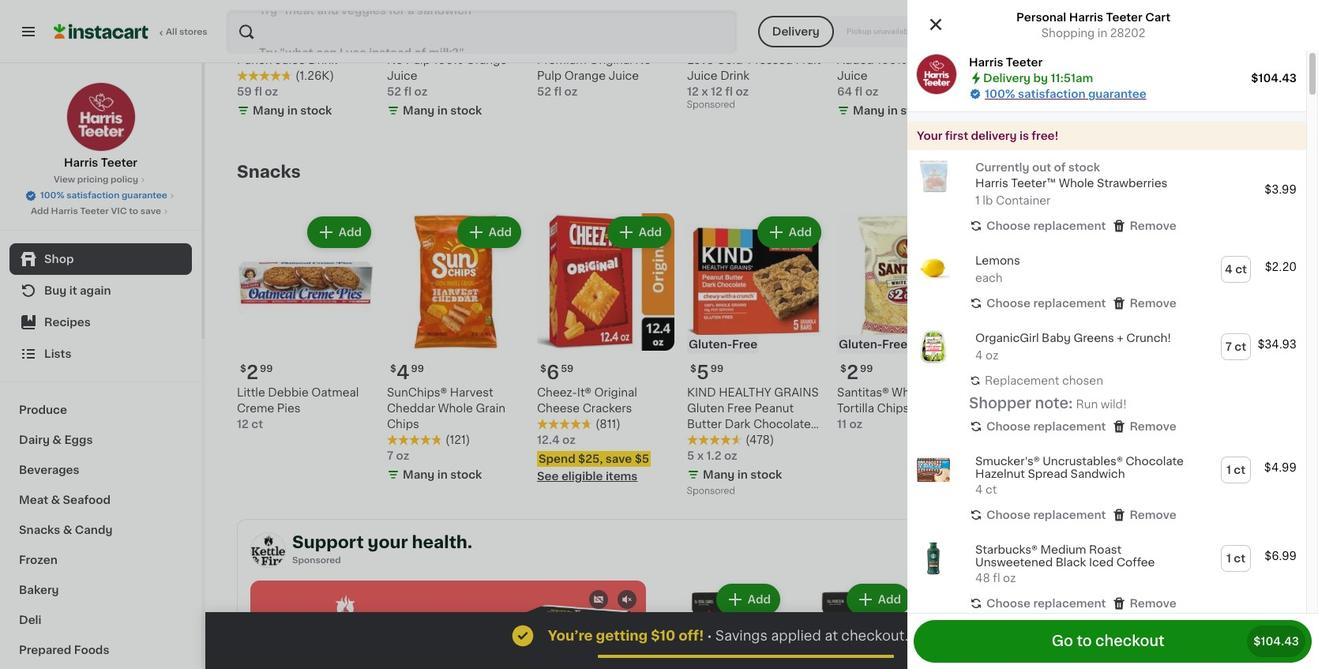 Task type: describe. For each thing, give the bounding box(es) containing it.
product group containing 5
[[687, 213, 825, 500]]

juice inside simply lemonade with strawberry fruit juice drink
[[1079, 54, 1110, 65]]

100% inside harris teeter™ original no pulp 100% orange juice 52 fl oz
[[433, 54, 463, 65]]

smucker's® uncrustables® chocolate hazelnut spread sandwich 4 ct
[[976, 456, 1184, 495]]

1 left $4.99
[[1227, 464, 1231, 476]]

drink inside 3 suja® organic lemon love cold-pressed fruit juice drink 12 x 12 fl oz
[[721, 70, 750, 81]]

1 vertical spatial to
[[1077, 634, 1092, 649]]

original for teeter™
[[471, 39, 514, 50]]

$ for little debbie oatmeal creme pies
[[240, 364, 246, 374]]

x for 8 x 1.48 oz
[[1148, 434, 1154, 445]]

28202
[[1110, 28, 1146, 39]]

you're
[[548, 630, 593, 642]]

harris down simply
[[969, 57, 1004, 68]]

52 inside 4 tropicana® pure premium original no pulp orange juice 52 fl oz
[[537, 86, 551, 97]]

first
[[945, 130, 969, 141]]

delivery inside delivery button
[[772, 26, 820, 37]]

meat
[[19, 494, 48, 506]]

4 tropicana® pure premium original no pulp orange juice 52 fl oz
[[537, 15, 651, 97]]

1 3 from the left
[[396, 15, 409, 33]]

healthy
[[687, 434, 731, 445]]

treatment tracker modal dialog
[[205, 612, 1307, 669]]

0 vertical spatial satisfaction
[[1018, 88, 1086, 100]]

kettle & fire broth image
[[250, 532, 286, 568]]

3 choose replacement from the top
[[987, 421, 1106, 432]]

sunchips®
[[387, 387, 447, 398]]

chips inside santitas® white corn tortilla chips 11 oz
[[877, 403, 910, 414]]

choose for starbucks®
[[987, 598, 1031, 609]]

shop
[[44, 254, 74, 265]]

4 ct
[[1225, 264, 1247, 275]]

gluten-free
[[689, 339, 758, 350]]

99 for santitas® white corn tortilla chips
[[860, 364, 873, 374]]

ct inside little debbie oatmeal creme pies 12 ct
[[251, 419, 263, 430]]

many in stock down harris teeter™ original no pulp 100% orange juice 52 fl oz
[[403, 105, 482, 116]]

59 up simply
[[1011, 16, 1024, 25]]

at
[[825, 630, 838, 642]]

product group containing ★★★★★
[[1137, 213, 1275, 484]]

2 59 fl oz from the left
[[1137, 86, 1179, 97]]

see for spend $25, save $5 see eligible items
[[537, 471, 559, 482]]

many in stock down harris teeter™ no sugar added 100% apple juice 64 fl oz
[[853, 105, 932, 116]]

candy
[[75, 525, 113, 536]]

prepared
[[19, 645, 71, 656]]

checkout
[[1096, 634, 1165, 649]]

spo
[[292, 556, 310, 565]]

4 up lance®
[[997, 363, 1010, 381]]

harris teeter™ original no pulp 100% orange juice 52 fl oz
[[387, 39, 514, 97]]

2 for santitas® white corn tortilla chips
[[847, 363, 859, 381]]

produce link
[[9, 395, 192, 425]]

stock down the uncrustables®
[[1051, 469, 1083, 480]]

butter inside lance® toasty™ peanut butter sandwich crackers
[[987, 403, 1022, 414]]

drink inside minute maid® fruit punch juice drink
[[308, 54, 337, 65]]

59 inside $ 6 59
[[561, 364, 574, 374]]

wild!
[[1101, 399, 1127, 410]]

stock down (478)
[[751, 469, 782, 480]]

original for it®
[[594, 387, 637, 398]]

teeter™ for 2
[[873, 39, 918, 50]]

7 for 7 ct
[[1226, 341, 1232, 352]]

0 vertical spatial 11:51am
[[1158, 25, 1204, 37]]

$ for santitas® white corn tortilla chips
[[840, 364, 847, 374]]

see for spend $20, save $5 see eligible items
[[1137, 471, 1159, 482]]

seafood
[[63, 494, 111, 506]]

0 vertical spatial by
[[1140, 25, 1155, 37]]

1 vertical spatial delivery by 11:51am
[[983, 73, 1094, 84]]

many down added
[[853, 105, 885, 116]]

smucker's®
[[976, 456, 1040, 467]]

stock down the (1.26k)
[[300, 105, 332, 116]]

product group containing currently out of stock
[[908, 150, 1307, 243]]

ct for starbucks® medium roast unsweetened black iced coffee
[[1234, 553, 1246, 564]]

snacks & candy
[[19, 525, 113, 536]]

99 for little debbie oatmeal creme pies
[[260, 364, 273, 374]]

many in stock for simply lemonade with strawberry fruit juice drink
[[1003, 121, 1083, 132]]

0 vertical spatial delivery by 11:51am
[[1086, 25, 1204, 37]]

hazelnut
[[976, 469, 1025, 480]]

snacks for snacks & candy
[[19, 525, 60, 536]]

lists
[[44, 348, 71, 359]]

4 inside "smucker's® uncrustables® chocolate hazelnut spread sandwich 4 ct"
[[976, 484, 983, 495]]

1 vertical spatial 5
[[687, 450, 695, 461]]

stock down 100% satisfaction guarantee link on the right of the page
[[1051, 121, 1083, 132]]

oatmeal
[[311, 387, 359, 398]]

ct for lemons
[[1236, 264, 1247, 275]]

fl down punch
[[254, 86, 262, 97]]

in right is
[[1038, 121, 1048, 132]]

smucker's® uncrustables® chocolate hazelnut spread sandwich button
[[976, 455, 1185, 480]]

remove button for starbucks® medium roast unsweetened black iced coffee
[[1113, 596, 1177, 612]]

oz down punch
[[265, 86, 278, 97]]

note
[[1035, 397, 1069, 411]]

free inside kind healthy grains gluten free peanut butter dark chocolate healthy snack bars
[[727, 403, 752, 414]]

oz right 12.4 on the left of page
[[563, 434, 576, 445]]

gluten- for gluten-free vegan
[[839, 339, 882, 350]]

choose replacement button for starbucks®
[[969, 596, 1106, 612]]

stock up harris teeter™ whole strawberries button
[[1069, 162, 1100, 173]]

orange inside harris teeter™ original no pulp 100% orange juice 52 fl oz
[[466, 54, 507, 65]]

delivery button
[[758, 16, 834, 47]]

all
[[166, 28, 177, 36]]

kind healthy grains gluten free peanut butter dark chocolate healthy snack bars
[[687, 387, 819, 445]]

1 up minute
[[246, 15, 254, 33]]

orange inside 4 tropicana® pure premium original no pulp orange juice 52 fl oz
[[565, 70, 606, 81]]

meat & seafood link
[[9, 485, 192, 515]]

1 59 fl oz from the left
[[237, 86, 278, 97]]

save for spend $25, save $5 see eligible items
[[606, 453, 632, 464]]

4 up sunchips® at the bottom of page
[[396, 363, 410, 381]]

snacks for snacks
[[237, 163, 301, 180]]

fl up "delivery"
[[1004, 102, 1012, 113]]

52 fl oz
[[987, 102, 1028, 113]]

1 choose replacement from the top
[[987, 220, 1106, 231]]

it®
[[577, 387, 592, 398]]

juice inside 4 tropicana® pure premium original no pulp orange juice 52 fl oz
[[609, 70, 639, 81]]

harris teeter image
[[917, 55, 957, 94]]

$ 5 99
[[690, 363, 724, 381]]

teeter™ inside "harris teeter™ whole strawberries 1 lb container"
[[1011, 178, 1056, 189]]

replacement for starbucks®
[[1034, 598, 1106, 609]]

1 right 28202
[[1147, 15, 1155, 33]]

free!
[[1032, 130, 1059, 141]]

1 vertical spatial $104.43
[[1254, 636, 1299, 647]]

vegan
[[914, 339, 950, 350]]

juice inside harris teeter™ original no pulp 100% orange juice 52 fl oz
[[387, 70, 418, 81]]

$3.99
[[1265, 184, 1297, 195]]

product group containing lemons
[[908, 243, 1307, 321]]

12.4 oz
[[537, 434, 576, 445]]

stock down (121)
[[450, 469, 482, 480]]

100% inside harris teeter™ no sugar added 100% apple juice 64 fl oz
[[877, 54, 907, 65]]

chocolate inside kind healthy grains gluten free peanut butter dark chocolate healthy snack bars
[[754, 419, 811, 430]]

1 replacement from the top
[[1034, 220, 1106, 231]]

99 for lance® toasty™ peanut butter sandwich crackers
[[1012, 364, 1025, 374]]

in down snack
[[738, 469, 748, 480]]

your
[[368, 534, 408, 550]]

run
[[1076, 399, 1098, 410]]

corn
[[927, 387, 954, 398]]

go to checkout
[[1052, 634, 1165, 649]]

0 horizontal spatial save
[[140, 207, 161, 216]]

beverages link
[[9, 455, 192, 485]]

many for simply lemonade with strawberry fruit juice drink
[[1003, 121, 1035, 132]]

1 horizontal spatial 12
[[687, 86, 699, 97]]

4 inside 4 tropicana® pure premium original no pulp orange juice 52 fl oz
[[547, 15, 560, 33]]

choose replacement for lemons
[[987, 298, 1106, 309]]

eligible for $20,
[[1162, 471, 1203, 482]]

:
[[1069, 397, 1073, 411]]

oz right the 1.2
[[724, 450, 738, 461]]

uncrustables®
[[1043, 456, 1123, 467]]

lemonade
[[1028, 39, 1087, 50]]

free for gluten-free
[[732, 339, 758, 350]]

100% inside 100% satisfaction guarantee link
[[985, 88, 1016, 100]]

coffee
[[1117, 557, 1155, 568]]

1 vertical spatial harris teeter
[[64, 157, 137, 168]]

love
[[687, 54, 714, 65]]

oz up is
[[1015, 102, 1028, 113]]

7 for 7 oz
[[387, 450, 394, 461]]

of
[[1054, 162, 1066, 173]]

• savings applied at checkout.
[[707, 629, 909, 642]]

container
[[996, 195, 1051, 206]]

items for $25,
[[606, 471, 638, 482]]

oz down the delivery by 11:51am link
[[1165, 86, 1179, 97]]

replacement
[[985, 375, 1060, 386]]

remove button for lemons
[[1113, 295, 1177, 311]]

replacement chosen
[[985, 375, 1104, 386]]

frozen link
[[9, 545, 192, 575]]

teeter up policy
[[101, 157, 137, 168]]

oz up spread
[[1032, 450, 1045, 461]]

69
[[860, 16, 873, 25]]

$ up 28202
[[1141, 16, 1147, 25]]

cheez-it® original cheese crackers
[[537, 387, 637, 414]]

3 suja® organic lemon love cold-pressed fruit juice drink 12 x 12 fl oz
[[687, 15, 821, 97]]

snack
[[734, 434, 768, 445]]

grains
[[774, 387, 819, 398]]

choose replacement for smucker's®
[[987, 510, 1106, 521]]

pies
[[277, 403, 301, 414]]

$ for harris teeter™ original no pulp 100% orange juice
[[390, 16, 396, 25]]

spend for spend $20, save $5
[[1139, 453, 1176, 464]]

3 replacement from the top
[[1034, 421, 1106, 432]]

crackers inside lance® toasty™ peanut butter sandwich crackers
[[987, 419, 1037, 430]]

lemons image
[[917, 253, 950, 286]]

in down the 8 x 1.29 oz
[[1038, 469, 1048, 480]]

$ for minute maid® fruit punch juice drink
[[240, 16, 246, 25]]

teeter down 100% satisfaction guarantee button
[[80, 207, 109, 216]]

go
[[1052, 634, 1074, 649]]

harris inside "harris teeter™ whole strawberries 1 lb container"
[[976, 178, 1009, 189]]

fl inside harris teeter™ no sugar added 100% apple juice 64 fl oz
[[855, 86, 863, 97]]

remove for smucker's® uncrustables® chocolate hazelnut spread sandwich
[[1130, 510, 1177, 521]]

currently out of stock
[[976, 162, 1100, 173]]

produce
[[19, 404, 67, 416]]

oz inside harris teeter™ original no pulp 100% orange juice 52 fl oz
[[414, 86, 428, 97]]

oz inside harris teeter™ no sugar added 100% apple juice 64 fl oz
[[866, 86, 879, 97]]

fl down the delivery by 11:51am link
[[1155, 86, 1163, 97]]

1 ct for $4.99
[[1227, 464, 1246, 476]]

view for view all (50+)
[[1093, 167, 1120, 178]]

1.48
[[1157, 434, 1180, 445]]

1 vertical spatial 11:51am
[[1051, 73, 1094, 84]]

in down the (1.26k)
[[287, 105, 298, 116]]

recipes link
[[9, 306, 192, 338]]

health.
[[412, 534, 473, 550]]

11
[[837, 419, 847, 430]]

cheez-
[[537, 387, 577, 398]]

smucker's® uncrustables® chocolate hazelnut spread sandwich image
[[917, 453, 950, 487]]

harris inside the add harris teeter vic to save link
[[51, 207, 78, 216]]

5 x 1.2 oz
[[687, 450, 738, 461]]

oz inside organicgirl baby greens + crunch! 4 oz
[[986, 350, 999, 361]]

1 left '$6.99'
[[1227, 553, 1231, 564]]

service type group
[[758, 16, 928, 47]]

organicgirl
[[976, 333, 1039, 344]]

$5.99 element
[[1137, 357, 1275, 385]]

prepared foods link
[[9, 635, 192, 665]]

fl inside harris teeter™ original no pulp 100% orange juice 52 fl oz
[[404, 86, 412, 97]]

0 vertical spatial $104.43
[[1251, 73, 1297, 84]]

remove for starbucks® medium roast unsweetened black iced coffee
[[1130, 598, 1177, 609]]

organic
[[720, 39, 764, 50]]

8 for 8 x 1.29 oz
[[987, 450, 995, 461]]

save for spend $20, save $5 see eligible items
[[1206, 453, 1233, 464]]

$5 for spend $25, save $5 see eligible items
[[635, 453, 649, 464]]

free for gluten-free vegan
[[882, 339, 908, 350]]

1 horizontal spatial delivery
[[983, 73, 1031, 84]]

drink inside simply lemonade with strawberry fruit juice drink
[[987, 70, 1017, 81]]

in down harris teeter™ no sugar added 100% apple juice 64 fl oz
[[888, 105, 898, 116]]

spend for spend $25, save $5
[[539, 453, 576, 464]]

black
[[1056, 557, 1086, 568]]

2 $ 1 99 from the left
[[1141, 15, 1170, 33]]

crackers inside cheez-it® original cheese crackers
[[583, 403, 632, 414]]

1 ct for $6.99
[[1227, 553, 1246, 564]]

99 for sunchips® harvest cheddar whole grain chips
[[411, 364, 424, 374]]

view more
[[1167, 544, 1239, 556]]

healthy
[[719, 387, 771, 398]]

oz inside "starbucks® medium roast unsweetened black iced coffee 48 fl oz"
[[1003, 573, 1016, 584]]

product group containing 3
[[687, 0, 825, 114]]

$ 2 99 for little
[[240, 363, 273, 381]]

delivery
[[971, 130, 1017, 141]]

$ for harris teeter™ no sugar added 100% apple juice
[[840, 16, 847, 25]]

buy it again link
[[9, 275, 192, 306]]

choose replacement button for smucker's®
[[969, 507, 1106, 523]]

harris teeter™ no sugar added 100% apple juice 64 fl oz
[[837, 39, 972, 97]]

59 down 28202
[[1137, 86, 1152, 97]]

spend $25, save $5 see eligible items
[[537, 453, 649, 482]]

shopping
[[1042, 28, 1095, 39]]

gluten
[[687, 403, 725, 414]]

8 for 8 x 1.48 oz
[[1137, 434, 1145, 445]]

shopper note : run wild!
[[969, 397, 1127, 411]]

many for sunchips® harvest cheddar whole grain chips
[[403, 469, 435, 480]]

1 ct button for $4.99
[[1222, 457, 1250, 483]]

organicgirl baby greens + crunch! 4 oz
[[976, 333, 1172, 361]]



Task type: vqa. For each thing, say whether or not it's contained in the screenshot.
OZ inside OrganicGirl Baby Greens + Crunch! 4 oz
yes



Task type: locate. For each thing, give the bounding box(es) containing it.
choose replacement up go
[[987, 598, 1106, 609]]

sponsored badge image inside item carousel region
[[687, 487, 735, 496]]

chosen
[[1062, 375, 1104, 386]]

0 horizontal spatial harris teeter
[[64, 157, 137, 168]]

99 for minute maid® fruit punch juice drink
[[256, 16, 269, 25]]

harris up added
[[837, 39, 870, 50]]

butter inside kind healthy grains gluten free peanut butter dark chocolate healthy snack bars
[[687, 419, 722, 430]]

4 product group from the top
[[908, 444, 1307, 533]]

ct left '$6.99'
[[1234, 553, 1246, 564]]

delivery by 11:51am
[[1086, 25, 1204, 37], [983, 73, 1094, 84]]

view for view more
[[1167, 544, 1200, 556]]

stores
[[179, 28, 207, 36]]

oz down "organicgirl"
[[986, 350, 999, 361]]

spend inside spend $20, save $5 see eligible items
[[1139, 453, 1176, 464]]

0 horizontal spatial no
[[387, 54, 403, 65]]

remove button down "strawberries"
[[1113, 218, 1177, 234]]

many in stock down (121)
[[403, 469, 482, 480]]

pulp inside 4 tropicana® pure premium original no pulp orange juice 52 fl oz
[[537, 70, 562, 81]]

kind
[[687, 387, 716, 398]]

12 down "creme"
[[237, 419, 249, 430]]

$ up lance®
[[991, 364, 997, 374]]

$104.43
[[1251, 73, 1297, 84], [1254, 636, 1299, 647]]

choose replacement button for lemons
[[969, 295, 1106, 311]]

7
[[1226, 341, 1232, 352], [387, 450, 394, 461]]

0 horizontal spatial butter
[[687, 419, 722, 430]]

0 horizontal spatial 3
[[396, 15, 409, 33]]

1 horizontal spatial pulp
[[537, 70, 562, 81]]

&
[[52, 434, 62, 446], [51, 494, 60, 506], [63, 525, 72, 536]]

again
[[80, 285, 111, 296]]

0 vertical spatial orange
[[466, 54, 507, 65]]

juice inside minute maid® fruit punch juice drink
[[275, 54, 305, 65]]

teeter™ down currently out of stock
[[1011, 178, 1056, 189]]

delivery inside the delivery by 11:51am link
[[1086, 25, 1137, 37]]

1 horizontal spatial spend
[[1139, 453, 1176, 464]]

2 for little debbie oatmeal creme pies
[[246, 363, 258, 381]]

getting
[[596, 630, 648, 642]]

0 horizontal spatial 59 fl oz
[[237, 86, 278, 97]]

add
[[31, 207, 49, 216], [339, 227, 362, 238], [489, 227, 512, 238], [639, 227, 662, 238], [789, 227, 812, 238], [1089, 227, 1112, 238], [748, 594, 771, 605], [878, 594, 901, 605], [1009, 594, 1032, 605]]

$5 left $4.99
[[1235, 453, 1250, 464]]

99 inside $ 5 99
[[711, 364, 724, 374]]

7 up $5.99 element
[[1226, 341, 1232, 352]]

remove down "strawberries"
[[1130, 220, 1177, 231]]

sandwich inside lance® toasty™ peanut butter sandwich crackers
[[1025, 403, 1079, 414]]

sponsored badge image for kind healthy grains gluten free peanut butter dark chocolate healthy snack bars
[[687, 487, 735, 496]]

0 horizontal spatial satisfaction
[[66, 191, 119, 200]]

harris inside personal harris teeter cart shopping in 28202
[[1069, 12, 1104, 23]]

1 horizontal spatial eligible
[[1162, 471, 1203, 482]]

choose replacement down container
[[987, 220, 1106, 231]]

instacart logo image
[[54, 22, 149, 41]]

product group
[[908, 150, 1307, 243], [908, 243, 1307, 321], [908, 321, 1307, 444], [908, 444, 1307, 533], [908, 533, 1307, 621]]

2 horizontal spatial view
[[1167, 544, 1200, 556]]

many in stock down the 1.2
[[703, 469, 782, 480]]

None search field
[[226, 9, 738, 54]]

add harris teeter vic to save link
[[31, 205, 171, 218]]

teeter down simply
[[1006, 57, 1043, 68]]

minute maid® fruit punch juice drink
[[237, 39, 340, 65]]

2 spend from the left
[[1139, 453, 1176, 464]]

5 choose from the top
[[987, 598, 1031, 609]]

0 horizontal spatial by
[[1034, 73, 1048, 84]]

savings
[[715, 630, 768, 642]]

$ for kind healthy grains gluten free peanut butter dark chocolate healthy snack bars
[[690, 364, 697, 374]]

little debbie oatmeal creme pies 12 ct
[[237, 387, 359, 430]]

buy
[[44, 285, 67, 296]]

1 horizontal spatial fruit
[[796, 54, 821, 65]]

1 items from the left
[[606, 471, 638, 482]]

$ 6 59
[[540, 363, 574, 381]]

eligible inside spend $20, save $5 see eligible items
[[1162, 471, 1203, 482]]

1 $ 1 99 from the left
[[240, 15, 269, 33]]

2 remove button from the top
[[1113, 295, 1177, 311]]

12.4
[[537, 434, 560, 445]]

oz up $20,
[[1183, 434, 1196, 445]]

add button
[[309, 218, 370, 246], [459, 218, 520, 246], [609, 218, 670, 246], [759, 218, 820, 246], [1059, 218, 1120, 246], [718, 585, 779, 614], [848, 585, 909, 614], [979, 585, 1040, 614]]

save inside spend $20, save $5 see eligible items
[[1206, 453, 1233, 464]]

product group containing starbucks® medium roast unsweetened black iced coffee
[[908, 533, 1307, 621]]

1 vertical spatial original
[[590, 54, 633, 65]]

1 horizontal spatial orange
[[565, 70, 606, 81]]

butter down lance®
[[987, 403, 1022, 414]]

2 choose from the top
[[987, 298, 1031, 309]]

3 remove from the top
[[1130, 421, 1177, 432]]

1 remove from the top
[[1130, 220, 1177, 231]]

+
[[1117, 333, 1124, 344]]

no inside harris teeter™ no sugar added 100% apple juice 64 fl oz
[[921, 39, 937, 50]]

peanut inside kind healthy grains gluten free peanut butter dark chocolate healthy snack bars
[[755, 403, 794, 414]]

gluten-free vegan
[[839, 339, 950, 350]]

5 remove from the top
[[1130, 598, 1177, 609]]

2 sponsored badge image from the top
[[687, 487, 735, 496]]

0 vertical spatial whole
[[1059, 178, 1094, 189]]

harvest
[[450, 387, 493, 398]]

many in stock for kind healthy grains gluten free peanut butter dark chocolate healthy snack bars
[[703, 469, 782, 480]]

little
[[237, 387, 265, 398]]

in inside personal harris teeter cart shopping in 28202
[[1098, 28, 1108, 39]]

organicgirl baby greens + crunch! image
[[917, 330, 950, 363]]

bakery link
[[9, 575, 192, 605]]

0 horizontal spatial view
[[54, 175, 75, 184]]

fruit inside 3 suja® organic lemon love cold-pressed fruit juice drink 12 x 12 fl oz
[[796, 54, 821, 65]]

99 for harris teeter™ original no pulp 100% orange juice
[[411, 16, 424, 25]]

0 horizontal spatial $5
[[635, 453, 649, 464]]

0 vertical spatial 100% satisfaction guarantee
[[985, 88, 1147, 100]]

& inside "link"
[[52, 434, 62, 446]]

no inside 4 tropicana® pure premium original no pulp orange juice 52 fl oz
[[635, 54, 651, 65]]

fruit inside minute maid® fruit punch juice drink
[[315, 39, 340, 50]]

★★★★★
[[237, 70, 292, 81], [237, 70, 292, 81], [987, 86, 1043, 97], [987, 86, 1043, 97], [537, 419, 592, 430], [537, 419, 592, 430], [1137, 419, 1193, 430], [1137, 419, 1193, 430], [387, 434, 442, 445], [387, 434, 442, 445], [687, 434, 743, 445], [687, 434, 743, 445], [987, 434, 1043, 445], [987, 434, 1043, 445]]

many for lance® toasty™ peanut butter sandwich crackers
[[1003, 469, 1035, 480]]

3 choose from the top
[[987, 421, 1031, 432]]

orange left premium
[[466, 54, 507, 65]]

1 ct left '$6.99'
[[1227, 553, 1246, 564]]

1 remove button from the top
[[1113, 218, 1177, 234]]

1 vertical spatial sponsored badge image
[[687, 487, 735, 496]]

5 remove button from the top
[[1113, 596, 1177, 612]]

$ for lance® toasty™ peanut butter sandwich crackers
[[991, 364, 997, 374]]

remove button for smucker's® uncrustables® chocolate hazelnut spread sandwich
[[1113, 507, 1177, 523]]

delivery by 11:51am down cart
[[1086, 25, 1204, 37]]

52 up "delivery"
[[987, 102, 1002, 113]]

teeter™ down $ 3 99
[[423, 39, 468, 50]]

1 $5 from the left
[[635, 453, 649, 464]]

1 vertical spatial orange
[[565, 70, 606, 81]]

0 vertical spatial 5
[[697, 363, 709, 381]]

0 horizontal spatial see
[[537, 471, 559, 482]]

0 horizontal spatial 11:51am
[[1051, 73, 1094, 84]]

$ left "69"
[[840, 16, 847, 25]]

juice inside 3 suja® organic lemon love cold-pressed fruit juice drink 12 x 12 fl oz
[[687, 70, 718, 81]]

4 choose replacement from the top
[[987, 510, 1106, 521]]

sandwich down the uncrustables®
[[1071, 469, 1125, 480]]

7 inside button
[[1226, 341, 1232, 352]]

choose replacement button down container
[[969, 218, 1106, 234]]

4 remove from the top
[[1130, 510, 1177, 521]]

2 horizontal spatial teeter™
[[1011, 178, 1056, 189]]

0 vertical spatial chips
[[877, 403, 910, 414]]

in down (121)
[[437, 469, 448, 480]]

3 up harris teeter™ original no pulp 100% orange juice 52 fl oz
[[396, 15, 409, 33]]

product group containing smucker's® uncrustables® chocolate hazelnut spread sandwich
[[908, 444, 1307, 533]]

free up healthy
[[732, 339, 758, 350]]

0 horizontal spatial items
[[606, 471, 638, 482]]

1 horizontal spatial $ 1 99
[[1141, 15, 1170, 33]]

in down harris teeter™ original no pulp 100% orange juice 52 fl oz
[[437, 105, 448, 116]]

sandwich
[[1025, 403, 1079, 414], [1071, 469, 1125, 480]]

many in stock for minute maid® fruit punch juice drink
[[253, 105, 332, 116]]

remove button up checkout
[[1113, 596, 1177, 612]]

& for meat
[[51, 494, 60, 506]]

3 product group from the top
[[908, 321, 1307, 444]]

ct for organicgirl baby greens + crunch!
[[1235, 341, 1247, 352]]

1 vertical spatial 8
[[987, 450, 995, 461]]

0 horizontal spatial $ 4 99
[[390, 363, 424, 381]]

0 vertical spatial crackers
[[583, 403, 632, 414]]

tortilla
[[837, 403, 874, 414]]

$ inside $ 3 99
[[390, 16, 396, 25]]

0 vertical spatial sponsored badge image
[[687, 101, 735, 110]]

fl inside 4 tropicana® pure premium original no pulp orange juice 52 fl oz
[[554, 86, 562, 97]]

2 eligible from the left
[[1162, 471, 1203, 482]]

peanut down grains
[[755, 403, 794, 414]]

replacement for smucker's®
[[1034, 510, 1106, 521]]

pulp down premium
[[537, 70, 562, 81]]

premium
[[537, 54, 587, 65]]

x left the 1.2
[[697, 450, 704, 461]]

deli link
[[9, 605, 192, 635]]

0 vertical spatial peanut
[[1081, 387, 1120, 398]]

0 vertical spatial 1 ct
[[1227, 464, 1246, 476]]

0 horizontal spatial $ 1 99
[[240, 15, 269, 33]]

2 horizontal spatial fruit
[[1051, 54, 1076, 65]]

2 horizontal spatial 52
[[987, 102, 1002, 113]]

100% satisfaction guarantee inside 100% satisfaction guarantee button
[[40, 191, 167, 200]]

original inside 4 tropicana® pure premium original no pulp orange juice 52 fl oz
[[590, 54, 633, 65]]

2 remove from the top
[[1130, 298, 1177, 309]]

tropicana®
[[537, 39, 598, 50]]

ct inside "smucker's® uncrustables® chocolate hazelnut spread sandwich 4 ct"
[[986, 484, 997, 495]]

oz inside santitas® white corn tortilla chips 11 oz
[[849, 419, 863, 430]]

2 items from the left
[[1206, 471, 1238, 482]]

$ inside $ 6 59
[[540, 364, 547, 374]]

beverages
[[19, 464, 79, 476]]

sandwich down toasty™
[[1025, 403, 1079, 414]]

gluten- for gluten-free
[[689, 339, 732, 350]]

1 $ 2 99 from the left
[[240, 363, 273, 381]]

$ for sunchips® harvest cheddar whole grain chips
[[390, 364, 396, 374]]

0 horizontal spatial eligible
[[562, 471, 603, 482]]

2 for harris teeter™ no sugar added 100% apple juice
[[847, 15, 859, 33]]

52 inside harris teeter™ original no pulp 100% orange juice 52 fl oz
[[387, 86, 401, 97]]

2 3 from the left
[[697, 15, 709, 33]]

2 horizontal spatial save
[[1206, 453, 1233, 464]]

0 vertical spatial pulp
[[406, 54, 431, 65]]

$6.99
[[1265, 551, 1297, 562]]

no inside harris teeter™ original no pulp 100% orange juice 52 fl oz
[[387, 54, 403, 65]]

ct
[[1236, 264, 1247, 275], [1235, 341, 1247, 352], [251, 419, 263, 430], [1234, 464, 1246, 476], [986, 484, 997, 495], [1234, 553, 1246, 564]]

teeter™ inside harris teeter™ original no pulp 100% orange juice 52 fl oz
[[423, 39, 468, 50]]

many in stock for sunchips® harvest cheddar whole grain chips
[[403, 469, 482, 480]]

harris up pricing
[[64, 157, 98, 168]]

2 choose replacement button from the top
[[969, 295, 1106, 311]]

1 inside "harris teeter™ whole strawberries 1 lb container"
[[976, 195, 980, 206]]

1 $ 4 99 from the left
[[390, 363, 424, 381]]

1 horizontal spatial 7
[[1226, 341, 1232, 352]]

santitas® white corn tortilla chips 11 oz
[[837, 387, 954, 430]]

4 remove button from the top
[[1113, 507, 1177, 523]]

whole inside "harris teeter™ whole strawberries 1 lb container"
[[1059, 178, 1094, 189]]

2 vertical spatial &
[[63, 525, 72, 536]]

1 product group from the top
[[908, 150, 1307, 243]]

0 horizontal spatial peanut
[[755, 403, 794, 414]]

11:51am up 100% satisfaction guarantee link on the right of the page
[[1051, 73, 1094, 84]]

no left love at the right top of page
[[635, 54, 651, 65]]

teeter™ up apple
[[873, 39, 918, 50]]

choose replacement button down shopper note : run wild!
[[969, 419, 1106, 434]]

dairy
[[19, 434, 50, 446]]

toasty™
[[1031, 387, 1078, 398]]

1 vertical spatial chips
[[387, 419, 419, 430]]

1 horizontal spatial butter
[[987, 403, 1022, 414]]

& for dairy
[[52, 434, 62, 446]]

all stores link
[[54, 9, 209, 54]]

free up dark
[[727, 403, 752, 414]]

many in stock for lance® toasty™ peanut butter sandwich crackers
[[1003, 469, 1083, 480]]

2 vertical spatial original
[[594, 387, 637, 398]]

no down $ 3 99
[[387, 54, 403, 65]]

original
[[471, 39, 514, 50], [590, 54, 633, 65], [594, 387, 637, 398]]

0 horizontal spatial drink
[[308, 54, 337, 65]]

choose replacement for starbucks®
[[987, 598, 1106, 609]]

1 horizontal spatial whole
[[1059, 178, 1094, 189]]

5 replacement from the top
[[1034, 598, 1106, 609]]

items inside spend $20, save $5 see eligible items
[[1206, 471, 1238, 482]]

12 inside little debbie oatmeal creme pies 12 ct
[[237, 419, 249, 430]]

original inside harris teeter™ original no pulp 100% orange juice 52 fl oz
[[471, 39, 514, 50]]

1 vertical spatial butter
[[687, 419, 722, 430]]

eligible inside spend $25, save $5 see eligible items
[[562, 471, 603, 482]]

59 fl oz down the delivery by 11:51am link
[[1137, 86, 1179, 97]]

drink down the cold-
[[721, 70, 750, 81]]

save inside spend $25, save $5 see eligible items
[[606, 453, 632, 464]]

5 choose replacement button from the top
[[969, 596, 1106, 612]]

7 ct button
[[1222, 334, 1250, 359]]

1.29
[[1007, 450, 1030, 461]]

3 remove button from the top
[[1113, 419, 1177, 434]]

items left $4.99
[[1206, 471, 1238, 482]]

$5 for spend $20, save $5 see eligible items
[[1235, 453, 1250, 464]]

2 1 ct button from the top
[[1222, 546, 1250, 571]]

stock up the your
[[901, 105, 932, 116]]

1 horizontal spatial guarantee
[[1088, 88, 1147, 100]]

2 left "69"
[[847, 15, 859, 33]]

$ up cheez-
[[540, 364, 547, 374]]

oz inside 4 tropicana® pure premium original no pulp orange juice 52 fl oz
[[564, 86, 578, 97]]

99
[[256, 16, 269, 25], [411, 16, 424, 25], [1157, 16, 1170, 25], [260, 364, 273, 374], [411, 364, 424, 374], [711, 364, 724, 374], [860, 364, 873, 374], [1012, 364, 1025, 374]]

3 inside 3 suja® organic lemon love cold-pressed fruit juice drink 12 x 12 fl oz
[[697, 15, 709, 33]]

grain
[[476, 403, 506, 414]]

harris teeter up view pricing policy link
[[64, 157, 137, 168]]

x for 8 x 1.29 oz
[[998, 450, 1004, 461]]

5 choose replacement from the top
[[987, 598, 1106, 609]]

choose replacement button down spread
[[969, 507, 1106, 523]]

$ 2 99 up "little"
[[240, 363, 273, 381]]

many down harris teeter™ original no pulp 100% orange juice 52 fl oz
[[403, 105, 435, 116]]

$5 inside spend $20, save $5 see eligible items
[[1235, 453, 1250, 464]]

0 vertical spatial snacks
[[237, 163, 301, 180]]

choose for lemons
[[987, 298, 1031, 309]]

pulp inside harris teeter™ original no pulp 100% orange juice 52 fl oz
[[406, 54, 431, 65]]

1 horizontal spatial drink
[[721, 70, 750, 81]]

1 horizontal spatial $ 2 99
[[840, 363, 873, 381]]

teeter™ for 3
[[423, 39, 468, 50]]

fl down the cold-
[[725, 86, 733, 97]]

12 down love at the right top of page
[[687, 86, 699, 97]]

0 vertical spatial chocolate
[[754, 419, 811, 430]]

all
[[1123, 167, 1136, 178]]

$ inside $ 5 99
[[690, 364, 697, 374]]

dairy & eggs
[[19, 434, 93, 446]]

recipes
[[44, 317, 91, 328]]

2 see from the left
[[1137, 471, 1159, 482]]

1 vertical spatial peanut
[[755, 403, 794, 414]]

harris inside harris teeter™ no sugar added 100% apple juice 64 fl oz
[[837, 39, 870, 50]]

2 $ 2 99 from the left
[[840, 363, 873, 381]]

many in stock down (777)
[[1003, 121, 1083, 132]]

spend inside spend $25, save $5 see eligible items
[[539, 453, 576, 464]]

4 replacement from the top
[[1034, 510, 1106, 521]]

prepared foods
[[19, 645, 109, 656]]

$ 3 99
[[390, 15, 424, 33]]

$ 2 99 for santitas®
[[840, 363, 873, 381]]

1 horizontal spatial $ 4 99
[[991, 363, 1025, 381]]

0 horizontal spatial spend
[[539, 453, 576, 464]]

free left vegan
[[882, 339, 908, 350]]

fruit inside simply lemonade with strawberry fruit juice drink
[[1051, 54, 1076, 65]]

2 horizontal spatial 12
[[711, 86, 723, 97]]

bakery
[[19, 585, 59, 596]]

$ 1 99
[[240, 15, 269, 33], [1141, 15, 1170, 33]]

$10
[[651, 630, 676, 642]]

1 left lb
[[976, 195, 980, 206]]

1 horizontal spatial satisfaction
[[1018, 88, 1086, 100]]

& left candy
[[63, 525, 72, 536]]

teeter inside personal harris teeter cart shopping in 28202
[[1106, 12, 1143, 23]]

0 horizontal spatial teeter™
[[423, 39, 468, 50]]

0 vertical spatial harris teeter
[[969, 57, 1043, 68]]

1 vertical spatial 1 ct button
[[1222, 546, 1250, 571]]

snacks
[[237, 163, 301, 180], [19, 525, 60, 536]]

many for kind healthy grains gluten free peanut butter dark chocolate healthy snack bars
[[703, 469, 735, 480]]

4 down hazelnut
[[976, 484, 983, 495]]

2 product group from the top
[[908, 243, 1307, 321]]

2 up santitas®
[[847, 363, 859, 381]]

1 1 ct button from the top
[[1222, 457, 1250, 483]]

1 choose replacement button from the top
[[969, 218, 1106, 234]]

whole
[[1059, 178, 1094, 189], [438, 403, 473, 414]]

guarantee inside button
[[122, 191, 167, 200]]

$20,
[[1179, 453, 1204, 464]]

see inside spend $20, save $5 see eligible items
[[1137, 471, 1159, 482]]

view for view pricing policy
[[54, 175, 75, 184]]

1 ct button for $6.99
[[1222, 546, 1250, 571]]

$ 4 99
[[390, 363, 424, 381], [991, 363, 1025, 381]]

2 gluten- from the left
[[839, 339, 882, 350]]

4 left '$2.20'
[[1225, 264, 1233, 275]]

chocolate up bars
[[754, 419, 811, 430]]

x left the 1.29
[[998, 450, 1004, 461]]

chips down white
[[877, 403, 910, 414]]

in left 28202
[[1098, 28, 1108, 39]]

harris inside harris teeter™ original no pulp 100% orange juice 52 fl oz
[[387, 39, 420, 50]]

3 choose replacement button from the top
[[969, 419, 1106, 434]]

1 choose from the top
[[987, 220, 1031, 231]]

strawberries
[[1097, 178, 1168, 189]]

1 vertical spatial 100% satisfaction guarantee
[[40, 191, 167, 200]]

chips inside sunchips® harvest cheddar whole grain chips
[[387, 419, 419, 430]]

100% satisfaction guarantee button
[[25, 186, 177, 202]]

99 for kind healthy grains gluten free peanut butter dark chocolate healthy snack bars
[[711, 364, 724, 374]]

1 spend from the left
[[539, 453, 576, 464]]

peanut
[[1081, 387, 1120, 398], [755, 403, 794, 414]]

0 horizontal spatial chocolate
[[754, 419, 811, 430]]

$ inside $ 2 69
[[840, 16, 847, 25]]

choose replacement up baby
[[987, 298, 1106, 309]]

4 inside 4 ct button
[[1225, 264, 1233, 275]]

$ 2 99 up santitas®
[[840, 363, 873, 381]]

juice inside harris teeter™ no sugar added 100% apple juice 64 fl oz
[[837, 70, 868, 81]]

12 down the cold-
[[711, 86, 723, 97]]

whole down "harvest"
[[438, 403, 473, 414]]

1 vertical spatial 7
[[387, 450, 394, 461]]

0 horizontal spatial 5
[[687, 450, 695, 461]]

replacement up (69)
[[1034, 421, 1106, 432]]

many down 52 fl oz
[[1003, 121, 1035, 132]]

fl inside "starbucks® medium roast unsweetened black iced coffee 48 fl oz"
[[993, 573, 1000, 584]]

1 see from the left
[[537, 471, 559, 482]]

sunchips® harvest cheddar whole grain chips
[[387, 387, 506, 430]]

items inside spend $25, save $5 see eligible items
[[606, 471, 638, 482]]

simply
[[987, 39, 1025, 50]]

fruit down lemonade
[[1051, 54, 1076, 65]]

support your health. spo nsored
[[292, 534, 473, 565]]

item carousel region
[[237, 156, 1275, 506]]

lemons
[[976, 255, 1020, 266]]

1 vertical spatial by
[[1034, 73, 1048, 84]]

harris teeter™ whole strawberries image
[[917, 160, 950, 193]]

view left all
[[1093, 167, 1120, 178]]

0 horizontal spatial delivery
[[772, 26, 820, 37]]

2 $5 from the left
[[1235, 453, 1250, 464]]

to right 'vic'
[[129, 207, 138, 216]]

foods
[[74, 645, 109, 656]]

choose up starbucks®
[[987, 510, 1031, 521]]

$ up harris teeter™ original no pulp 100% orange juice 52 fl oz
[[390, 16, 396, 25]]

x for 5 x 1.2 oz
[[697, 450, 704, 461]]

many down punch
[[253, 105, 285, 116]]

currently
[[976, 162, 1030, 173]]

$ 4 99 for lance®
[[991, 363, 1025, 381]]

1 vertical spatial sandwich
[[1071, 469, 1125, 480]]

starbucks® medium roast unsweetened black iced coffee image
[[917, 542, 950, 575]]

2 choose replacement from the top
[[987, 298, 1106, 309]]

0 horizontal spatial 100% satisfaction guarantee
[[40, 191, 167, 200]]

1 vertical spatial 1 ct
[[1227, 553, 1246, 564]]

0 vertical spatial sandwich
[[1025, 403, 1079, 414]]

harris teeter
[[969, 57, 1043, 68], [64, 157, 137, 168]]

harris down 100% satisfaction guarantee button
[[51, 207, 78, 216]]

$5 inside spend $25, save $5 see eligible items
[[635, 453, 649, 464]]

chocolate inside "smucker's® uncrustables® chocolate hazelnut spread sandwich 4 ct"
[[1126, 456, 1184, 467]]

$ for cheez-it® original cheese crackers
[[540, 364, 547, 374]]

7 inside item carousel region
[[387, 450, 394, 461]]

eligible for $25,
[[562, 471, 603, 482]]

dairy & eggs link
[[9, 425, 192, 455]]

7 down cheddar
[[387, 450, 394, 461]]

59 down punch
[[237, 86, 252, 97]]

1 horizontal spatial crackers
[[987, 419, 1037, 430]]

1 horizontal spatial 3
[[697, 15, 709, 33]]

4
[[547, 15, 560, 33], [1225, 264, 1233, 275], [976, 350, 983, 361], [396, 363, 410, 381], [997, 363, 1010, 381], [976, 484, 983, 495]]

remove for lemons
[[1130, 298, 1177, 309]]

replacement for lemons
[[1034, 298, 1106, 309]]

sandwich inside "smucker's® uncrustables® chocolate hazelnut spread sandwich 4 ct"
[[1071, 469, 1125, 480]]

strawberry
[[987, 54, 1048, 65]]

1 eligible from the left
[[562, 471, 603, 482]]

oz inside 3 suja® organic lemon love cold-pressed fruit juice drink 12 x 12 fl oz
[[736, 86, 749, 97]]

0 horizontal spatial guarantee
[[122, 191, 167, 200]]

suja®
[[687, 39, 718, 50]]

product group containing shopper note
[[908, 321, 1307, 444]]

& for snacks
[[63, 525, 72, 536]]

4 ct button
[[1222, 257, 1250, 282]]

2 $ 4 99 from the left
[[991, 363, 1025, 381]]

greens
[[1074, 333, 1114, 344]]

guarantee down with
[[1088, 88, 1147, 100]]

punch
[[237, 54, 272, 65]]

many in stock down the 1.29
[[1003, 469, 1083, 480]]

$ 4 99 for sunchips®
[[390, 363, 424, 381]]

crackers
[[583, 403, 632, 414], [987, 419, 1037, 430]]

1 horizontal spatial chips
[[877, 403, 910, 414]]

0 horizontal spatial 52
[[387, 86, 401, 97]]

harris inside harris teeter link
[[64, 157, 98, 168]]

sponsored badge image
[[687, 101, 735, 110], [687, 487, 735, 496]]

2 horizontal spatial drink
[[987, 70, 1017, 81]]

oz down cheddar
[[396, 450, 409, 461]]

0 horizontal spatial gluten-
[[689, 339, 732, 350]]

$4.99
[[1265, 462, 1297, 473]]

1 horizontal spatial harris teeter
[[969, 57, 1043, 68]]

1 gluten- from the left
[[689, 339, 732, 350]]

out
[[1032, 162, 1051, 173]]

0 horizontal spatial to
[[129, 207, 138, 216]]

1 vertical spatial guarantee
[[122, 191, 167, 200]]

$5
[[635, 453, 649, 464], [1235, 453, 1250, 464]]

choose for smucker's®
[[987, 510, 1031, 521]]

4 inside organicgirl baby greens + crunch! 4 oz
[[976, 350, 983, 361]]

harris teeter logo image
[[66, 82, 135, 152]]

100% inside 100% satisfaction guarantee button
[[40, 191, 64, 200]]

orange down premium
[[565, 70, 606, 81]]

stock down harris teeter™ original no pulp 100% orange juice 52 fl oz
[[450, 105, 482, 116]]

fl inside 3 suja® organic lemon love cold-pressed fruit juice drink 12 x 12 fl oz
[[725, 86, 733, 97]]

many for minute maid® fruit punch juice drink
[[253, 105, 285, 116]]

crunch!
[[1127, 333, 1172, 344]]

2 replacement from the top
[[1034, 298, 1106, 309]]

whole inside sunchips® harvest cheddar whole grain chips
[[438, 403, 473, 414]]

0 vertical spatial to
[[129, 207, 138, 216]]

1 horizontal spatial 5
[[697, 363, 709, 381]]

0 horizontal spatial 8
[[987, 450, 995, 461]]

frozen
[[19, 555, 57, 566]]

1 sponsored badge image from the top
[[687, 101, 735, 110]]

5 product group from the top
[[908, 533, 1307, 621]]

lemons each
[[976, 255, 1020, 284]]

0 horizontal spatial whole
[[438, 403, 473, 414]]

0 horizontal spatial $ 2 99
[[240, 363, 273, 381]]

4 choose replacement button from the top
[[969, 507, 1106, 523]]

0 vertical spatial butter
[[987, 403, 1022, 414]]

•
[[707, 629, 712, 642]]

2 1 ct from the top
[[1227, 553, 1246, 564]]

snacks inside item carousel region
[[237, 163, 301, 180]]

4 choose from the top
[[987, 510, 1031, 521]]

sponsored badge image for suja® organic lemon love cold-pressed fruit juice drink
[[687, 101, 735, 110]]

remove button up coffee
[[1113, 507, 1177, 523]]

1 horizontal spatial see
[[1137, 471, 1159, 482]]

minute
[[237, 39, 276, 50]]

guarantee down policy
[[122, 191, 167, 200]]

peanut inside lance® toasty™ peanut butter sandwich crackers
[[1081, 387, 1120, 398]]

0 horizontal spatial orange
[[466, 54, 507, 65]]

added
[[837, 54, 874, 65]]

1 1 ct from the top
[[1227, 464, 1246, 476]]

items for $20,
[[1206, 471, 1238, 482]]

see inside spend $25, save $5 see eligible items
[[537, 471, 559, 482]]

100% satisfaction guarantee
[[985, 88, 1147, 100], [40, 191, 167, 200]]

(478)
[[746, 434, 774, 445]]

$ 4 99 up sunchips® at the bottom of page
[[390, 363, 424, 381]]

ct for smucker's® uncrustables® chocolate hazelnut spread sandwich
[[1234, 464, 1246, 476]]

peanut up run
[[1081, 387, 1120, 398]]

snacks & candy link
[[9, 515, 192, 545]]

drink down strawberry at the top right
[[987, 70, 1017, 81]]

product group containing 6
[[537, 213, 675, 484]]

4 up tropicana®
[[547, 15, 560, 33]]

many in stock inside product group
[[703, 469, 782, 480]]

0 horizontal spatial fruit
[[315, 39, 340, 50]]

satisfaction inside button
[[66, 191, 119, 200]]

0 horizontal spatial snacks
[[19, 525, 60, 536]]

product group
[[687, 0, 825, 114], [237, 213, 374, 432], [387, 213, 525, 486], [537, 213, 675, 484], [687, 213, 825, 500], [837, 213, 975, 432], [987, 213, 1125, 486], [1137, 213, 1275, 484], [660, 580, 784, 669], [790, 580, 914, 669], [920, 580, 1044, 669]]

items down (811)
[[606, 471, 638, 482]]

x inside 3 suja® organic lemon love cold-pressed fruit juice drink 12 x 12 fl oz
[[702, 86, 708, 97]]

view inside popup button
[[1093, 167, 1120, 178]]

teeter™ inside harris teeter™ no sugar added 100% apple juice 64 fl oz
[[873, 39, 918, 50]]



